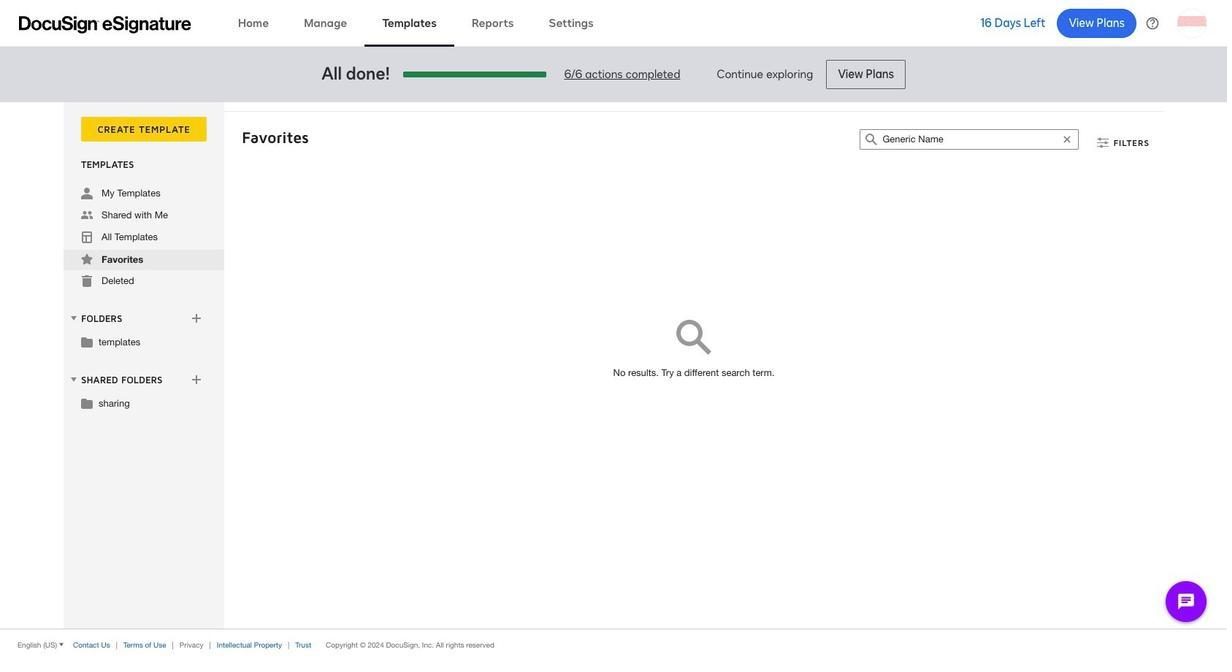 Task type: locate. For each thing, give the bounding box(es) containing it.
docusign esignature image
[[19, 16, 191, 33]]

view folders image
[[68, 313, 80, 324]]

secondary navigation region
[[64, 102, 1168, 629]]

more info region
[[0, 629, 1228, 661]]

folder image
[[81, 336, 93, 348]]

Search Favorites text field
[[883, 130, 1057, 149]]

user image
[[81, 188, 93, 200]]

your uploaded profile image image
[[1178, 8, 1207, 38]]



Task type: vqa. For each thing, say whether or not it's contained in the screenshot.
DocuSignLogo
no



Task type: describe. For each thing, give the bounding box(es) containing it.
star filled image
[[81, 254, 93, 265]]

folder image
[[81, 398, 93, 409]]

trash image
[[81, 276, 93, 287]]

shared image
[[81, 210, 93, 221]]

templates image
[[81, 232, 93, 243]]

view shared folders image
[[68, 374, 80, 386]]



